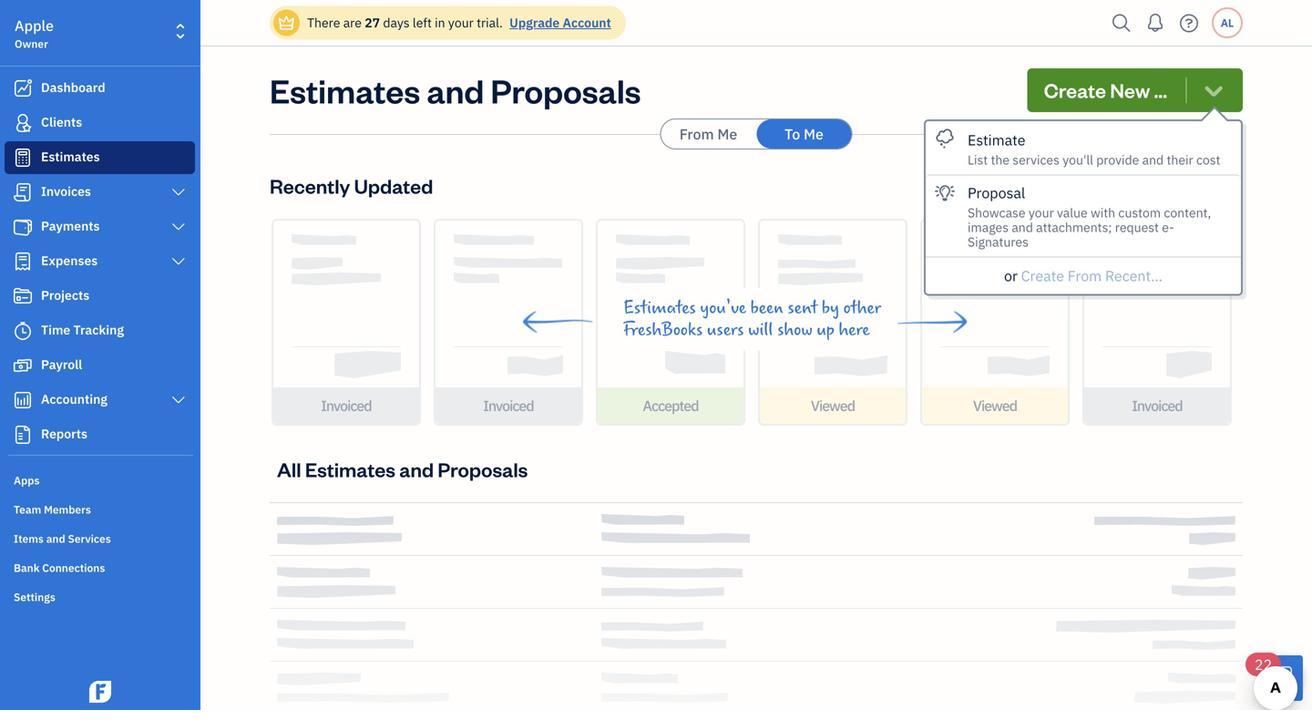 Task type: vqa. For each thing, say whether or not it's contained in the screenshot.
'money' icon
yes



Task type: locate. For each thing, give the bounding box(es) containing it.
chevron large down image down payroll link
[[170, 393, 187, 408]]

estimate
[[968, 130, 1026, 150]]

estimates up freshbooks
[[624, 298, 696, 318]]

0 horizontal spatial invoiced
[[321, 396, 372, 415]]

projects
[[41, 287, 90, 304]]

main element
[[0, 0, 246, 710]]

showcase
[[968, 204, 1026, 221]]

payments link
[[5, 211, 195, 243]]

create
[[1045, 77, 1107, 103]]

me right from
[[718, 124, 738, 144]]

estimates link
[[5, 141, 195, 174]]

recently
[[270, 173, 350, 199]]

payment image
[[12, 218, 34, 236]]

dashboard
[[41, 79, 105, 96]]

estimates up the invoices
[[41, 148, 100, 165]]

and inside the proposal showcase your value with custom content, images and attachments; request e- signatures
[[1012, 219, 1034, 236]]

are
[[343, 14, 362, 31]]

from me
[[680, 124, 738, 144]]

estimates for estimates and proposals
[[270, 68, 420, 112]]

report image
[[12, 426, 34, 444]]

settings link
[[5, 583, 195, 610]]

apps
[[14, 473, 40, 488]]

money image
[[12, 356, 34, 375]]

estimates down are
[[270, 68, 420, 112]]

1 horizontal spatial your
[[1029, 204, 1055, 221]]

bank
[[14, 561, 40, 575]]

…
[[1155, 77, 1168, 103]]

content,
[[1165, 204, 1212, 221]]

create new …
[[1045, 77, 1168, 103]]

1 me from the left
[[718, 124, 738, 144]]

me right to
[[804, 124, 824, 144]]

1 horizontal spatial invoiced
[[483, 396, 534, 415]]

2 vertical spatial chevron large down image
[[170, 393, 187, 408]]

expense image
[[12, 253, 34, 271]]

3 chevron large down image from the top
[[170, 393, 187, 408]]

you've
[[701, 298, 747, 318]]

chevron large down image down chevron large down image
[[170, 254, 187, 269]]

your left 'value'
[[1029, 204, 1055, 221]]

estimate list the services you'll provide and their cost
[[968, 130, 1221, 168]]

2 chevron large down image from the top
[[170, 254, 187, 269]]

2 me from the left
[[804, 124, 824, 144]]

to
[[785, 124, 801, 144]]

there are 27 days left in your trial. upgrade account
[[307, 14, 612, 31]]

estimates for estimates you've been sent by other freshbooks users will show up here
[[624, 298, 696, 318]]

owner
[[15, 36, 48, 51]]

chevron large down image inside "invoices" link
[[170, 185, 187, 200]]

1 vertical spatial proposals
[[438, 456, 528, 482]]

1 invoiced from the left
[[321, 396, 372, 415]]

2 horizontal spatial invoiced
[[1133, 396, 1183, 415]]

and
[[427, 68, 484, 112], [1143, 151, 1164, 168], [1012, 219, 1034, 236], [400, 456, 434, 482], [46, 532, 65, 546]]

been
[[751, 298, 784, 318]]

apple owner
[[15, 16, 54, 51]]

you'll
[[1063, 151, 1094, 168]]

proposal showcase your value with custom content, images and attachments; request e- signatures
[[968, 183, 1212, 250]]

estimates inside 'main' element
[[41, 148, 100, 165]]

chart image
[[12, 391, 34, 409]]

bank connections
[[14, 561, 105, 575]]

0 vertical spatial proposals
[[491, 68, 641, 112]]

chevron large down image inside expenses 'link'
[[170, 254, 187, 269]]

notifications image
[[1141, 5, 1171, 41]]

3 invoiced from the left
[[1133, 396, 1183, 415]]

your right in
[[448, 14, 474, 31]]

dashboard image
[[12, 79, 34, 98]]

with
[[1091, 204, 1116, 221]]

chevron large down image for invoices
[[170, 185, 187, 200]]

1 viewed from the left
[[811, 396, 855, 415]]

al
[[1222, 15, 1235, 30]]

0 horizontal spatial your
[[448, 14, 474, 31]]

from
[[680, 124, 714, 144]]

time
[[41, 321, 70, 338]]

chevron large down image up chevron large down image
[[170, 185, 187, 200]]

estimates inside estimates you've been sent by other freshbooks users will show up here
[[624, 298, 696, 318]]

proposal
[[968, 183, 1026, 202]]

22
[[1255, 655, 1273, 674]]

resource center badge image
[[1258, 656, 1304, 701]]

payments
[[41, 217, 100, 234]]

0 vertical spatial chevron large down image
[[170, 185, 187, 200]]

22 button
[[1246, 653, 1304, 701]]

timer image
[[12, 322, 34, 340]]

sent
[[788, 298, 818, 318]]

invoices
[[41, 183, 91, 200]]

settings
[[14, 590, 55, 604]]

go to help image
[[1175, 10, 1204, 37]]

search image
[[1108, 10, 1137, 37]]

estimates
[[270, 68, 420, 112], [41, 148, 100, 165], [624, 298, 696, 318], [305, 456, 396, 482]]

all estimates and proposals
[[277, 456, 528, 482]]

services
[[68, 532, 111, 546]]

1 chevron large down image from the top
[[170, 185, 187, 200]]

payroll
[[41, 356, 82, 373]]

their
[[1167, 151, 1194, 168]]

27
[[365, 14, 380, 31]]

al button
[[1213, 7, 1244, 38]]

show
[[778, 320, 813, 340]]

1 horizontal spatial me
[[804, 124, 824, 144]]

projects link
[[5, 280, 195, 313]]

invoiced
[[321, 396, 372, 415], [483, 396, 534, 415], [1133, 396, 1183, 415]]

1 horizontal spatial viewed
[[974, 396, 1018, 415]]

from me link
[[661, 119, 756, 149]]

members
[[44, 502, 91, 517]]

invoices link
[[5, 176, 195, 209]]

trial.
[[477, 14, 503, 31]]

estimates right all
[[305, 456, 396, 482]]

chevron large down image inside accounting link
[[170, 393, 187, 408]]

viewed
[[811, 396, 855, 415], [974, 396, 1018, 415]]

time tracking link
[[5, 315, 195, 347]]

0 horizontal spatial me
[[718, 124, 738, 144]]

estimates and proposals
[[270, 68, 641, 112]]

0 horizontal spatial viewed
[[811, 396, 855, 415]]

your
[[448, 14, 474, 31], [1029, 204, 1055, 221]]

1 vertical spatial chevron large down image
[[170, 254, 187, 269]]

me for from me
[[718, 124, 738, 144]]

chevron large down image
[[170, 185, 187, 200], [170, 254, 187, 269], [170, 393, 187, 408]]

chevron large down image for accounting
[[170, 393, 187, 408]]

1 vertical spatial your
[[1029, 204, 1055, 221]]



Task type: describe. For each thing, give the bounding box(es) containing it.
items and services link
[[5, 524, 195, 552]]

new
[[1111, 77, 1151, 103]]

me for to me
[[804, 124, 824, 144]]

items and services
[[14, 532, 111, 546]]

invoice image
[[12, 183, 34, 201]]

reports
[[41, 425, 87, 442]]

up
[[817, 320, 835, 340]]

the
[[991, 151, 1010, 168]]

team members link
[[5, 495, 195, 522]]

expenses link
[[5, 245, 195, 278]]

estimate image
[[12, 149, 34, 167]]

by
[[822, 298, 840, 318]]

account
[[563, 14, 612, 31]]

connections
[[42, 561, 105, 575]]

upgrade account link
[[506, 14, 612, 31]]

signatures
[[968, 233, 1029, 250]]

request
[[1116, 219, 1160, 236]]

dashboard link
[[5, 72, 195, 105]]

2 invoiced from the left
[[483, 396, 534, 415]]

team
[[14, 502, 41, 517]]

2 viewed from the left
[[974, 396, 1018, 415]]

custom
[[1119, 204, 1162, 221]]

payroll link
[[5, 349, 195, 382]]

updated
[[354, 173, 433, 199]]

here
[[839, 320, 870, 340]]

client image
[[12, 114, 34, 132]]

freshbooks image
[[86, 681, 115, 703]]

your inside the proposal showcase your value with custom content, images and attachments; request e- signatures
[[1029, 204, 1055, 221]]

services
[[1013, 151, 1060, 168]]

cost
[[1197, 151, 1221, 168]]

project image
[[12, 287, 34, 305]]

provide
[[1097, 151, 1140, 168]]

users
[[707, 320, 744, 340]]

estimates for estimates
[[41, 148, 100, 165]]

clients
[[41, 114, 82, 130]]

or
[[1005, 266, 1018, 285]]

and inside 'main' element
[[46, 532, 65, 546]]

items
[[14, 532, 44, 546]]

time tracking
[[41, 321, 124, 338]]

create new … button
[[1028, 68, 1244, 112]]

days
[[383, 14, 410, 31]]

chevron large down image for expenses
[[170, 254, 187, 269]]

to me
[[785, 124, 824, 144]]

chevrondown image
[[1202, 77, 1227, 103]]

accounting link
[[5, 384, 195, 417]]

e-
[[1163, 219, 1175, 236]]

team members
[[14, 502, 91, 517]]

accepted
[[643, 396, 699, 415]]

to me link
[[757, 119, 852, 149]]

and inside estimate list the services you'll provide and their cost
[[1143, 151, 1164, 168]]

expenses
[[41, 252, 98, 269]]

will
[[749, 320, 774, 340]]

estimates you've been sent by other freshbooks users will show up here
[[624, 298, 882, 340]]

apple
[[15, 16, 54, 35]]

images
[[968, 219, 1009, 236]]

freshbooks
[[624, 320, 703, 340]]

recently updated
[[270, 173, 433, 199]]

left
[[413, 14, 432, 31]]

bank connections link
[[5, 553, 195, 581]]

tracking
[[73, 321, 124, 338]]

value
[[1058, 204, 1088, 221]]

attachments;
[[1037, 219, 1113, 236]]

reports link
[[5, 418, 195, 451]]

apps link
[[5, 466, 195, 493]]

list
[[968, 151, 988, 168]]

0 vertical spatial your
[[448, 14, 474, 31]]

all
[[277, 456, 301, 482]]

crown image
[[277, 13, 296, 32]]

there
[[307, 14, 340, 31]]

chevron large down image
[[170, 220, 187, 234]]

other
[[844, 298, 882, 318]]

upgrade
[[510, 14, 560, 31]]

clients link
[[5, 107, 195, 139]]

in
[[435, 14, 445, 31]]



